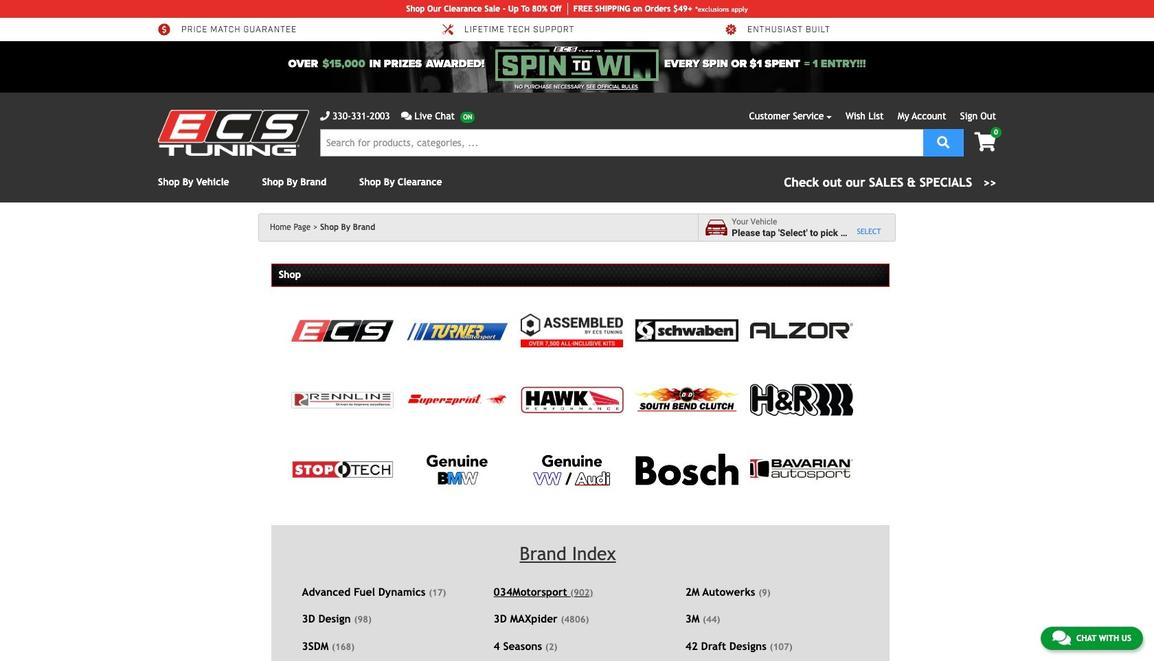 Task type: describe. For each thing, give the bounding box(es) containing it.
assembled%20by%20ecs logo image
[[521, 314, 624, 348]]

alzor logo image
[[751, 323, 853, 339]]

hawk logo image
[[521, 387, 624, 414]]

bosch logo image
[[636, 454, 738, 486]]

supersprint logo image
[[406, 393, 509, 408]]

genuine%20volkswagen%20audi logo image
[[532, 453, 613, 487]]

ecs logo image
[[291, 320, 394, 342]]

ecs tuning image
[[158, 110, 309, 156]]

ecs tuning 'spin to win' contest logo image
[[495, 47, 659, 81]]

south%20bend%20clutch logo image
[[636, 388, 738, 413]]

h%26r logo image
[[751, 384, 853, 417]]



Task type: vqa. For each thing, say whether or not it's contained in the screenshot.
Special
no



Task type: locate. For each thing, give the bounding box(es) containing it.
stoptech logo image
[[291, 461, 394, 479]]

schwaben logo image
[[636, 319, 738, 343]]

comments image
[[401, 111, 412, 121], [1053, 630, 1071, 647]]

phone image
[[320, 111, 330, 121]]

0 vertical spatial comments image
[[401, 111, 412, 121]]

rennline logo image
[[291, 392, 394, 409]]

Search text field
[[320, 129, 924, 157]]

1 horizontal spatial comments image
[[1053, 630, 1071, 647]]

genuine%20bmw logo image
[[426, 453, 489, 487]]

search image
[[938, 136, 950, 148]]

1 vertical spatial comments image
[[1053, 630, 1071, 647]]

shopping cart image
[[975, 133, 996, 152]]

bavarian%20autosport logo image
[[751, 460, 853, 480]]

turner%20motorsport logo image
[[406, 321, 509, 341]]

0 horizontal spatial comments image
[[401, 111, 412, 121]]



